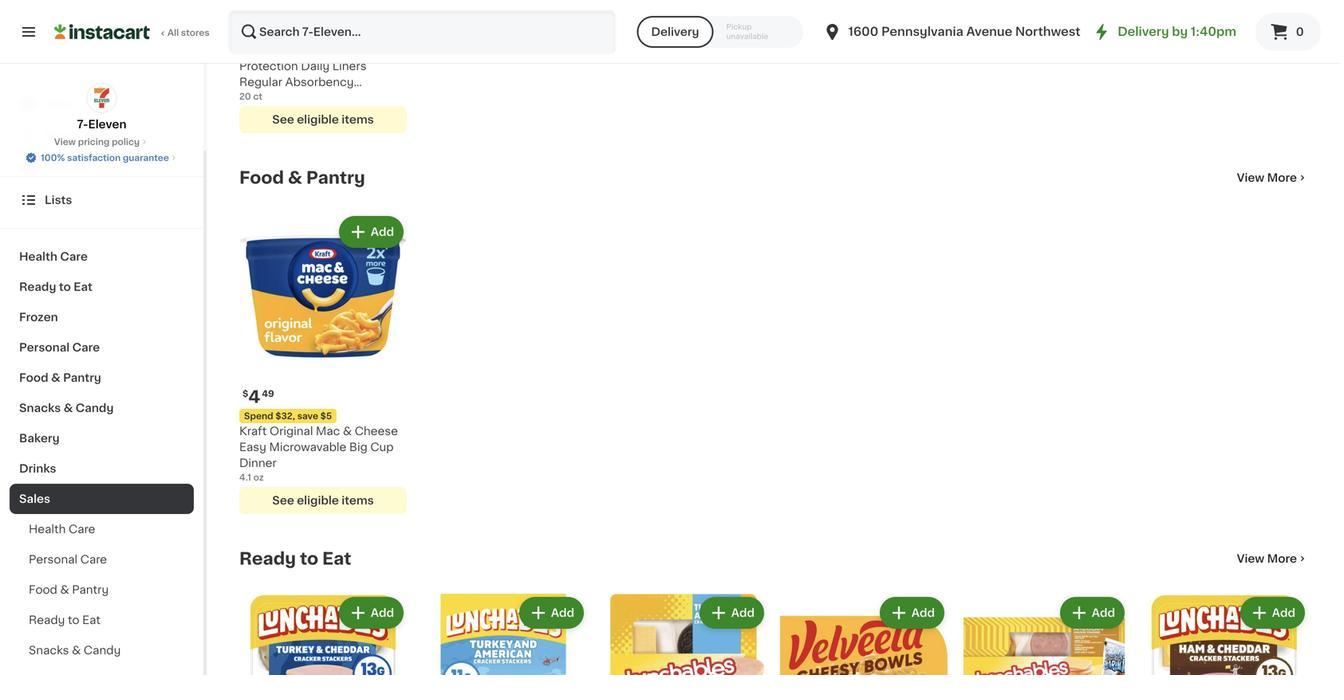 Task type: describe. For each thing, give the bounding box(es) containing it.
1600 pennsylvania avenue northwest
[[849, 26, 1081, 38]]

see eligible items for see eligible items button in item carousel region
[[272, 496, 374, 507]]

delivery by 1:40pm
[[1118, 26, 1237, 38]]

view more link for eat
[[1237, 551, 1309, 567]]

snacks & candy for 1st "snacks & candy" link from the top
[[19, 403, 114, 414]]

all stores link
[[54, 10, 211, 54]]

guarantee
[[123, 154, 169, 162]]

microwavable
[[269, 442, 347, 453]]

1 vertical spatial food & pantry
[[19, 373, 101, 384]]

1600 pennsylvania avenue northwest button
[[823, 10, 1081, 54]]

spend $32, save $5
[[244, 412, 332, 421]]

all stores
[[168, 28, 210, 37]]

spend for 4
[[244, 412, 273, 421]]

1:40pm
[[1191, 26, 1237, 38]]

lists link
[[10, 184, 194, 216]]

always
[[239, 45, 279, 56]]

20 ct
[[239, 92, 263, 101]]

again
[[81, 131, 112, 142]]

kraft
[[239, 426, 267, 437]]

4
[[248, 389, 260, 406]]

1 vertical spatial food & pantry link
[[10, 363, 194, 393]]

$ for 4
[[243, 390, 248, 399]]

health care for personal
[[29, 524, 95, 535]]

snacks & candy for 1st "snacks & candy" link from the bottom of the page
[[29, 646, 121, 657]]

1 snacks & candy link from the top
[[10, 393, 194, 424]]

easy
[[239, 442, 266, 453]]

0 vertical spatial ready to eat link
[[10, 272, 194, 302]]

always thin no feel protection daily liners regular absorbency unscented
[[239, 45, 367, 104]]

mac
[[316, 426, 340, 437]]

view for food & pantry
[[1237, 172, 1265, 184]]

product group inside item carousel region
[[239, 213, 407, 515]]

buy
[[45, 131, 67, 142]]

1 vertical spatial food
[[19, 373, 48, 384]]

7-eleven link
[[77, 83, 127, 132]]

absorbency
[[285, 77, 354, 88]]

sales link
[[10, 484, 194, 515]]

& inside kraft original mac & cheese easy microwavable big cup dinner 4.1 oz
[[343, 426, 352, 437]]

oz
[[253, 474, 264, 482]]

lists
[[45, 195, 72, 206]]

delivery button
[[637, 16, 714, 48]]

satisfaction
[[67, 154, 121, 162]]

eat for ready to eat link to the top
[[74, 282, 93, 293]]

policy
[[112, 138, 140, 146]]

delivery for delivery by 1:40pm
[[1118, 26, 1170, 38]]

2 vertical spatial pantry
[[72, 585, 109, 596]]

1 vertical spatial personal care
[[29, 555, 107, 566]]

4.1
[[239, 474, 251, 482]]

recipes
[[45, 163, 92, 174]]

eleven
[[88, 119, 127, 130]]

view more for food & pantry
[[1237, 172, 1298, 184]]

view more for ready to eat
[[1237, 554, 1298, 565]]

spend $35, save $6
[[244, 31, 332, 40]]

protection
[[239, 61, 298, 72]]

add inside item carousel region
[[371, 227, 394, 238]]

bakery link
[[10, 424, 194, 454]]

0
[[1297, 26, 1305, 38]]

health care link for ready to eat
[[10, 242, 194, 272]]

ready to eat for ready to eat link to the top
[[19, 282, 93, 293]]

1600
[[849, 26, 879, 38]]

cheese
[[355, 426, 398, 437]]

recipes link
[[10, 152, 194, 184]]

ready for the bottommost ready to eat link
[[29, 615, 65, 626]]

0 vertical spatial view
[[54, 138, 76, 146]]

feel
[[328, 45, 352, 56]]

view for ready to eat
[[1237, 554, 1265, 565]]

0 vertical spatial food & pantry link
[[239, 168, 365, 188]]

frozen
[[19, 312, 58, 323]]

2 personal care link from the top
[[10, 545, 194, 575]]

service type group
[[637, 16, 804, 48]]

$6
[[321, 31, 332, 40]]

see eligible items for first see eligible items button
[[272, 114, 374, 125]]

to for ready to eat link to the top
[[59, 282, 71, 293]]

health care for ready
[[19, 251, 88, 263]]

delivery by 1:40pm link
[[1093, 22, 1237, 41]]

by
[[1173, 26, 1188, 38]]

health for personal
[[29, 524, 66, 535]]

daily
[[301, 61, 330, 72]]

original
[[270, 426, 313, 437]]

more for food & pantry
[[1268, 172, 1298, 184]]

to for the bottommost ready to eat link
[[68, 615, 79, 626]]

1 see eligible items button from the top
[[239, 106, 407, 133]]

health care link for personal care
[[10, 515, 194, 545]]

shop link
[[10, 89, 194, 121]]

ready for ready to eat link to the top
[[19, 282, 56, 293]]

eat for the bottommost ready to eat link
[[82, 615, 101, 626]]

no
[[309, 45, 325, 56]]

see for product group containing 4
[[272, 496, 294, 507]]

7-eleven
[[77, 119, 127, 130]]

shop
[[45, 99, 75, 110]]

1 vertical spatial ready to eat
[[239, 551, 351, 568]]

ct
[[253, 92, 263, 101]]

drinks
[[19, 464, 56, 475]]

0 vertical spatial food
[[239, 170, 284, 186]]

instacart logo image
[[54, 22, 150, 41]]

avenue
[[967, 26, 1013, 38]]

it
[[70, 131, 78, 142]]



Task type: vqa. For each thing, say whether or not it's contained in the screenshot.
the bottom Eat
yes



Task type: locate. For each thing, give the bounding box(es) containing it.
2 vertical spatial ready to eat link
[[10, 606, 194, 636]]

thin
[[282, 45, 306, 56]]

product group containing 2
[[239, 0, 407, 133]]

2 items from the top
[[342, 496, 374, 507]]

0 vertical spatial spend
[[244, 31, 273, 40]]

eligible for first see eligible items button
[[297, 114, 339, 125]]

$
[[243, 8, 248, 17], [243, 390, 248, 399]]

2 view more link from the top
[[1237, 551, 1309, 567]]

save left $5
[[297, 412, 318, 421]]

personal care down sales at the left bottom of the page
[[29, 555, 107, 566]]

frozen link
[[10, 302, 194, 333]]

2 vertical spatial food & pantry
[[29, 585, 109, 596]]

view more link for pantry
[[1237, 170, 1309, 186]]

2 see from the top
[[272, 496, 294, 507]]

1 vertical spatial spend
[[244, 412, 273, 421]]

items down big
[[342, 496, 374, 507]]

1 vertical spatial view more
[[1237, 554, 1298, 565]]

2 save from the top
[[297, 412, 318, 421]]

$ inside $ 2 29
[[243, 8, 248, 17]]

see down unscented
[[272, 114, 294, 125]]

item carousel region
[[217, 207, 1309, 524]]

more for ready to eat
[[1268, 554, 1298, 565]]

see for product group containing 2
[[272, 114, 294, 125]]

$5
[[321, 412, 332, 421]]

health care down lists
[[19, 251, 88, 263]]

food
[[239, 170, 284, 186], [19, 373, 48, 384], [29, 585, 57, 596]]

bakery
[[19, 433, 60, 445]]

dinner
[[239, 458, 277, 469]]

1 vertical spatial eligible
[[297, 496, 339, 507]]

1 health care link from the top
[[10, 242, 194, 272]]

0 vertical spatial save
[[298, 31, 319, 40]]

1 vertical spatial view
[[1237, 172, 1265, 184]]

eat
[[74, 282, 93, 293], [322, 551, 351, 568], [82, 615, 101, 626]]

see down dinner
[[272, 496, 294, 507]]

food & pantry
[[239, 170, 365, 186], [19, 373, 101, 384], [29, 585, 109, 596]]

1 horizontal spatial delivery
[[1118, 26, 1170, 38]]

spend up kraft
[[244, 412, 273, 421]]

1 vertical spatial health care link
[[10, 515, 194, 545]]

$ left 49
[[243, 390, 248, 399]]

0 button
[[1256, 13, 1322, 51]]

0 vertical spatial food & pantry
[[239, 170, 365, 186]]

to
[[59, 282, 71, 293], [300, 551, 318, 568], [68, 615, 79, 626]]

2 see eligible items from the top
[[272, 496, 374, 507]]

2 vertical spatial ready to eat
[[29, 615, 101, 626]]

candy for 1st "snacks & candy" link from the bottom of the page
[[84, 646, 121, 657]]

$32,
[[276, 412, 295, 421]]

0 vertical spatial ready
[[19, 282, 56, 293]]

1 vertical spatial pantry
[[63, 373, 101, 384]]

stores
[[181, 28, 210, 37]]

0 vertical spatial personal care link
[[10, 333, 194, 363]]

1 vertical spatial snacks & candy
[[29, 646, 121, 657]]

0 vertical spatial snacks & candy
[[19, 403, 114, 414]]

1 view more link from the top
[[1237, 170, 1309, 186]]

0 vertical spatial health care link
[[10, 242, 194, 272]]

$ 2 29
[[243, 8, 273, 24]]

liners
[[333, 61, 367, 72]]

2 vertical spatial food
[[29, 585, 57, 596]]

buy it again link
[[10, 121, 194, 152]]

snacks & candy link
[[10, 393, 194, 424], [10, 636, 194, 666]]

0 vertical spatial see eligible items
[[272, 114, 374, 125]]

see eligible items down absorbency
[[272, 114, 374, 125]]

pennsylvania
[[882, 26, 964, 38]]

0 vertical spatial health care
[[19, 251, 88, 263]]

7-
[[77, 119, 88, 130]]

delivery inside button
[[652, 26, 700, 38]]

1 vertical spatial ready
[[239, 551, 296, 568]]

0 vertical spatial $
[[243, 8, 248, 17]]

big
[[349, 442, 368, 453]]

0 vertical spatial ready to eat
[[19, 282, 93, 293]]

see eligible items inside item carousel region
[[272, 496, 374, 507]]

personal care link down "sales" link
[[10, 545, 194, 575]]

1 $ from the top
[[243, 8, 248, 17]]

1 see eligible items from the top
[[272, 114, 374, 125]]

1 see from the top
[[272, 114, 294, 125]]

eligible down absorbency
[[297, 114, 339, 125]]

1 vertical spatial snacks
[[29, 646, 69, 657]]

1 items from the top
[[342, 114, 374, 125]]

2 health care link from the top
[[10, 515, 194, 545]]

health care link
[[10, 242, 194, 272], [10, 515, 194, 545]]

eligible inside item carousel region
[[297, 496, 339, 507]]

drinks link
[[10, 454, 194, 484]]

ready
[[19, 282, 56, 293], [239, 551, 296, 568], [29, 615, 65, 626]]

20
[[239, 92, 251, 101]]

None search field
[[228, 10, 616, 54]]

personal
[[19, 342, 70, 354], [29, 555, 78, 566]]

0 vertical spatial view more
[[1237, 172, 1298, 184]]

cup
[[371, 442, 394, 453]]

personal for second personal care link from the top of the page
[[29, 555, 78, 566]]

pantry
[[306, 170, 365, 186], [63, 373, 101, 384], [72, 585, 109, 596]]

Search field
[[230, 11, 615, 53]]

0 vertical spatial pantry
[[306, 170, 365, 186]]

delivery for delivery
[[652, 26, 700, 38]]

health down lists
[[19, 251, 57, 263]]

northwest
[[1016, 26, 1081, 38]]

snacks
[[19, 403, 61, 414], [29, 646, 69, 657]]

2 more from the top
[[1268, 554, 1298, 565]]

0 vertical spatial personal
[[19, 342, 70, 354]]

items down absorbency
[[342, 114, 374, 125]]

health care link down drinks link
[[10, 515, 194, 545]]

1 vertical spatial see eligible items
[[272, 496, 374, 507]]

1 vertical spatial more
[[1268, 554, 1298, 565]]

$ inside $ 4 49
[[243, 390, 248, 399]]

2 snacks & candy link from the top
[[10, 636, 194, 666]]

2 eligible from the top
[[297, 496, 339, 507]]

0 horizontal spatial delivery
[[652, 26, 700, 38]]

items
[[342, 114, 374, 125], [342, 496, 374, 507]]

1 vertical spatial to
[[300, 551, 318, 568]]

personal care down frozen
[[19, 342, 100, 354]]

1 personal care link from the top
[[10, 333, 194, 363]]

2 vertical spatial food & pantry link
[[10, 575, 194, 606]]

0 vertical spatial eat
[[74, 282, 93, 293]]

1 vertical spatial health
[[29, 524, 66, 535]]

100% satisfaction guarantee button
[[25, 148, 179, 164]]

1 vertical spatial health care
[[29, 524, 95, 535]]

save inside item carousel region
[[297, 412, 318, 421]]

snacks for 1st "snacks & candy" link from the bottom of the page
[[29, 646, 69, 657]]

ready to eat for the bottommost ready to eat link
[[29, 615, 101, 626]]

1 vertical spatial snacks & candy link
[[10, 636, 194, 666]]

product group
[[239, 0, 407, 133], [239, 213, 407, 515], [239, 595, 407, 676], [420, 595, 587, 676], [600, 595, 768, 676], [781, 595, 948, 676], [961, 595, 1128, 676], [1141, 595, 1309, 676]]

2 vertical spatial eat
[[82, 615, 101, 626]]

0 vertical spatial snacks & candy link
[[10, 393, 194, 424]]

$ left 29
[[243, 8, 248, 17]]

1 vertical spatial items
[[342, 496, 374, 507]]

eligible down kraft original mac & cheese easy microwavable big cup dinner 4.1 oz
[[297, 496, 339, 507]]

health care link down lists link
[[10, 242, 194, 272]]

1 vertical spatial ready to eat link
[[239, 550, 351, 569]]

save up no
[[298, 31, 319, 40]]

kraft original mac & cheese easy microwavable big cup dinner 4.1 oz
[[239, 426, 398, 482]]

personal down sales at the left bottom of the page
[[29, 555, 78, 566]]

1 spend from the top
[[244, 31, 273, 40]]

snacks for 1st "snacks & candy" link from the top
[[19, 403, 61, 414]]

buy it again
[[45, 131, 112, 142]]

candy for 1st "snacks & candy" link from the top
[[76, 403, 114, 414]]

0 vertical spatial personal care
[[19, 342, 100, 354]]

all
[[168, 28, 179, 37]]

view pricing policy
[[54, 138, 140, 146]]

spend up always at the left of the page
[[244, 31, 273, 40]]

health down sales at the left bottom of the page
[[29, 524, 66, 535]]

0 vertical spatial see
[[272, 114, 294, 125]]

100%
[[41, 154, 65, 162]]

1 vertical spatial personal care link
[[10, 545, 194, 575]]

0 vertical spatial snacks
[[19, 403, 61, 414]]

1 vertical spatial eat
[[322, 551, 351, 568]]

spend for 2
[[244, 31, 273, 40]]

health care down sales at the left bottom of the page
[[29, 524, 95, 535]]

pricing
[[78, 138, 110, 146]]

personal care link down frozen
[[10, 333, 194, 363]]

0 vertical spatial to
[[59, 282, 71, 293]]

delivery
[[1118, 26, 1170, 38], [652, 26, 700, 38]]

1 vertical spatial see eligible items button
[[239, 488, 407, 515]]

snacks & candy
[[19, 403, 114, 414], [29, 646, 121, 657]]

health for ready
[[19, 251, 57, 263]]

health
[[19, 251, 57, 263], [29, 524, 66, 535]]

49
[[262, 390, 274, 399]]

$ for 2
[[243, 8, 248, 17]]

7-eleven logo image
[[87, 83, 117, 113]]

0 vertical spatial more
[[1268, 172, 1298, 184]]

2 $ from the top
[[243, 390, 248, 399]]

personal care link
[[10, 333, 194, 363], [10, 545, 194, 575]]

1 vertical spatial candy
[[84, 646, 121, 657]]

view
[[54, 138, 76, 146], [1237, 172, 1265, 184], [1237, 554, 1265, 565]]

0 vertical spatial items
[[342, 114, 374, 125]]

ready to eat link
[[10, 272, 194, 302], [239, 550, 351, 569], [10, 606, 194, 636]]

1 view more from the top
[[1237, 172, 1298, 184]]

29
[[261, 8, 273, 17]]

0 vertical spatial view more link
[[1237, 170, 1309, 186]]

1 eligible from the top
[[297, 114, 339, 125]]

1 vertical spatial see
[[272, 496, 294, 507]]

0 vertical spatial health
[[19, 251, 57, 263]]

spend
[[244, 31, 273, 40], [244, 412, 273, 421]]

items inside item carousel region
[[342, 496, 374, 507]]

0 vertical spatial candy
[[76, 403, 114, 414]]

2 vertical spatial view
[[1237, 554, 1265, 565]]

spend inside item carousel region
[[244, 412, 273, 421]]

health care
[[19, 251, 88, 263], [29, 524, 95, 535]]

see eligible items button
[[239, 106, 407, 133], [239, 488, 407, 515]]

&
[[288, 170, 302, 186], [51, 373, 60, 384], [64, 403, 73, 414], [343, 426, 352, 437], [60, 585, 69, 596], [72, 646, 81, 657]]

0 vertical spatial eligible
[[297, 114, 339, 125]]

1 more from the top
[[1268, 172, 1298, 184]]

more
[[1268, 172, 1298, 184], [1268, 554, 1298, 565]]

view pricing policy link
[[54, 136, 149, 148]]

2 spend from the top
[[244, 412, 273, 421]]

sales
[[19, 494, 50, 505]]

eligible for see eligible items button in item carousel region
[[297, 496, 339, 507]]

product group containing 4
[[239, 213, 407, 515]]

unscented
[[239, 93, 301, 104]]

1 vertical spatial personal
[[29, 555, 78, 566]]

1 vertical spatial view more link
[[1237, 551, 1309, 567]]

$ 4 49
[[243, 389, 274, 406]]

1 save from the top
[[298, 31, 319, 40]]

2 view more from the top
[[1237, 554, 1298, 565]]

1 vertical spatial $
[[243, 390, 248, 399]]

add button
[[341, 218, 402, 247], [341, 599, 402, 628], [521, 599, 583, 628], [701, 599, 763, 628], [882, 599, 943, 628], [1062, 599, 1124, 628], [1242, 599, 1304, 628]]

0 vertical spatial see eligible items button
[[239, 106, 407, 133]]

100% satisfaction guarantee
[[41, 154, 169, 162]]

1 vertical spatial save
[[297, 412, 318, 421]]

see inside item carousel region
[[272, 496, 294, 507]]

candy
[[76, 403, 114, 414], [84, 646, 121, 657]]

personal for second personal care link from the bottom of the page
[[19, 342, 70, 354]]

see eligible items down kraft original mac & cheese easy microwavable big cup dinner 4.1 oz
[[272, 496, 374, 507]]

see eligible items button down kraft original mac & cheese easy microwavable big cup dinner 4.1 oz
[[239, 488, 407, 515]]

2 see eligible items button from the top
[[239, 488, 407, 515]]

$35,
[[276, 31, 296, 40]]

regular
[[239, 77, 283, 88]]

see eligible items button down absorbency
[[239, 106, 407, 133]]

2 vertical spatial ready
[[29, 615, 65, 626]]

personal down frozen
[[19, 342, 70, 354]]

2 vertical spatial to
[[68, 615, 79, 626]]

see eligible items button inside item carousel region
[[239, 488, 407, 515]]

2
[[248, 8, 259, 24]]

save for 4
[[297, 412, 318, 421]]

save for 2
[[298, 31, 319, 40]]

food & pantry link
[[239, 168, 365, 188], [10, 363, 194, 393], [10, 575, 194, 606]]



